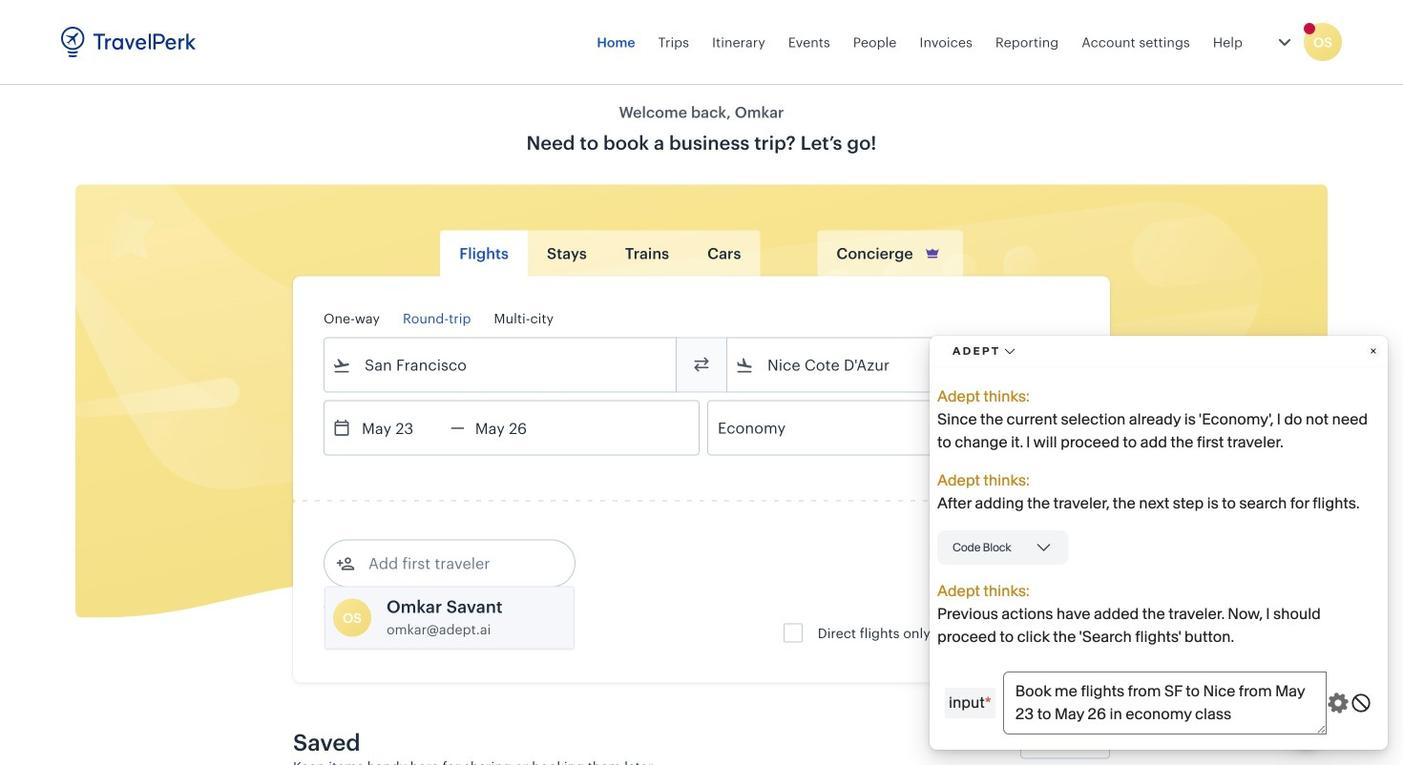 Task type: describe. For each thing, give the bounding box(es) containing it.
Depart text field
[[351, 402, 451, 455]]

From search field
[[351, 350, 651, 381]]



Task type: vqa. For each thing, say whether or not it's contained in the screenshot.
Depart text box
yes



Task type: locate. For each thing, give the bounding box(es) containing it.
Add first traveler search field
[[355, 549, 554, 579]]

Return text field
[[465, 402, 564, 455]]

To search field
[[754, 350, 1054, 381]]



